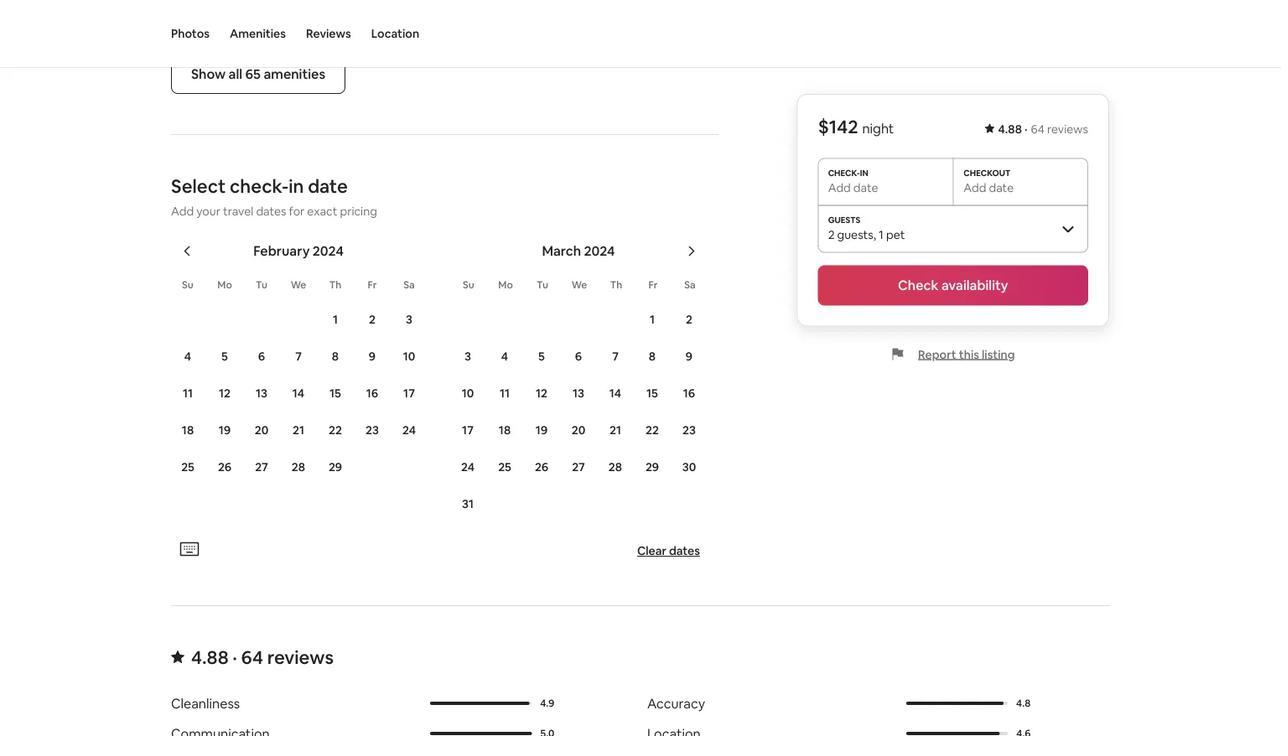 Task type: vqa. For each thing, say whether or not it's contained in the screenshot.
Sauna
no



Task type: locate. For each thing, give the bounding box(es) containing it.
2 15 from the left
[[647, 386, 659, 401]]

1 8 button from the left
[[317, 339, 354, 374]]

0 horizontal spatial 28
[[292, 460, 305, 475]]

5.0 out of 5.0 image
[[430, 732, 532, 736], [430, 732, 532, 736]]

2 15 button from the left
[[634, 376, 671, 411]]

1 14 from the left
[[293, 386, 305, 401]]

10
[[403, 349, 416, 364], [462, 386, 474, 401]]

2 guests , 1 pet
[[829, 227, 906, 242]]

1 9 from the left
[[369, 349, 376, 364]]

4 button
[[169, 339, 206, 374], [487, 339, 524, 374]]

th down february 2024
[[329, 278, 342, 291]]

2 20 button from the left
[[560, 413, 597, 448]]

22
[[329, 423, 342, 438], [646, 423, 659, 438]]

0 horizontal spatial 15 button
[[317, 376, 354, 411]]

12 button
[[206, 376, 243, 411], [524, 376, 560, 411]]

1 horizontal spatial 23
[[683, 423, 696, 438]]

1 4 from the left
[[184, 349, 191, 364]]

15 button
[[317, 376, 354, 411], [634, 376, 671, 411]]

1 vertical spatial 24
[[461, 460, 475, 475]]

0 vertical spatial 3
[[406, 312, 413, 327]]

2 for february 2024
[[369, 312, 376, 327]]

1 11 button from the left
[[169, 376, 206, 411]]

0 horizontal spatial 1 button
[[317, 302, 354, 337]]

1 horizontal spatial 24 button
[[450, 450, 487, 485]]

0 horizontal spatial 23
[[366, 423, 379, 438]]

2 6 button from the left
[[560, 339, 597, 374]]

sa
[[404, 278, 415, 291], [685, 278, 696, 291]]

1 button for march 2024
[[634, 302, 671, 337]]

check availability button
[[819, 266, 1089, 306]]

2 28 button from the left
[[597, 450, 634, 485]]

0 horizontal spatial su
[[182, 278, 194, 291]]

4 for second 4 button from left
[[502, 349, 509, 364]]

1 horizontal spatial 18 button
[[487, 413, 524, 448]]

0 horizontal spatial tu
[[256, 278, 268, 291]]

0 horizontal spatial add
[[171, 204, 194, 219]]

14 for 2nd 14 button from the left
[[610, 386, 622, 401]]

1 horizontal spatial sa
[[685, 278, 696, 291]]

2 sa from the left
[[685, 278, 696, 291]]

0 horizontal spatial add date
[[829, 180, 879, 195]]

1 28 from the left
[[292, 460, 305, 475]]

0 horizontal spatial 22
[[329, 423, 342, 438]]

22 button
[[317, 413, 354, 448], [634, 413, 671, 448]]

reviews
[[1048, 122, 1089, 137], [267, 645, 334, 669]]

1 horizontal spatial 24
[[461, 460, 475, 475]]

31
[[462, 497, 474, 512]]

24 for the top 24 button
[[403, 423, 416, 438]]

2 27 button from the left
[[560, 450, 597, 485]]

·
[[1025, 122, 1028, 137], [233, 645, 237, 669]]

fr
[[368, 278, 377, 291], [649, 278, 658, 291]]

add inside select check-in date add your travel dates for exact pricing
[[171, 204, 194, 219]]

1 6 button from the left
[[243, 339, 280, 374]]

11
[[183, 386, 193, 401], [500, 386, 510, 401]]

2 4 button from the left
[[487, 339, 524, 374]]

0 horizontal spatial 28 button
[[280, 450, 317, 485]]

64
[[1032, 122, 1045, 137], [241, 645, 263, 669]]

11 button
[[169, 376, 206, 411], [487, 376, 524, 411]]

location button
[[371, 0, 420, 67]]

1 horizontal spatial 22
[[646, 423, 659, 438]]

2 25 from the left
[[498, 460, 512, 475]]

1 horizontal spatial 14 button
[[597, 376, 634, 411]]

3 for the rightmost 3 button
[[465, 349, 471, 364]]

1 11 from the left
[[183, 386, 193, 401]]

2 23 button from the left
[[671, 413, 708, 448]]

0 horizontal spatial 10
[[403, 349, 416, 364]]

24
[[403, 423, 416, 438], [461, 460, 475, 475]]

0 horizontal spatial 27 button
[[243, 450, 280, 485]]

1 26 from the left
[[218, 460, 232, 475]]

0 horizontal spatial 12
[[219, 386, 231, 401]]

1 15 button from the left
[[317, 376, 354, 411]]

15 for second 15 button
[[647, 386, 659, 401]]

0 horizontal spatial 25 button
[[169, 450, 206, 485]]

16 button
[[354, 376, 391, 411], [671, 376, 708, 411]]

2 horizontal spatial add
[[964, 180, 987, 195]]

1 tu from the left
[[256, 278, 268, 291]]

1 horizontal spatial 5
[[539, 349, 545, 364]]

12
[[219, 386, 231, 401], [536, 386, 548, 401]]

report this listing
[[919, 347, 1016, 362]]

14
[[293, 386, 305, 401], [610, 386, 622, 401]]

30
[[683, 460, 697, 475]]

1 horizontal spatial 25 button
[[487, 450, 524, 485]]

0 horizontal spatial 29
[[329, 460, 342, 475]]

1 we from the left
[[291, 278, 306, 291]]

tu down the "february"
[[256, 278, 268, 291]]

1 1 button from the left
[[317, 302, 354, 337]]

0 horizontal spatial 8 button
[[317, 339, 354, 374]]

10 button
[[391, 339, 428, 374], [450, 376, 487, 411]]

0 horizontal spatial 21
[[293, 423, 305, 438]]

1 horizontal spatial date
[[854, 180, 879, 195]]

0 horizontal spatial 10 button
[[391, 339, 428, 374]]

1
[[879, 227, 884, 242], [333, 312, 338, 327], [650, 312, 655, 327]]

4.88
[[999, 122, 1023, 137], [191, 645, 229, 669]]

reviews
[[306, 26, 351, 41]]

15 for second 15 button from the right
[[330, 386, 341, 401]]

date inside select check-in date add your travel dates for exact pricing
[[308, 174, 348, 198]]

7
[[295, 349, 302, 364], [613, 349, 619, 364]]

2 29 button from the left
[[634, 450, 671, 485]]

2 9 from the left
[[686, 349, 693, 364]]

th down march 2024
[[611, 278, 623, 291]]

6 button
[[243, 339, 280, 374], [560, 339, 597, 374]]

1 horizontal spatial 9 button
[[671, 339, 708, 374]]

mo
[[218, 278, 232, 291], [499, 278, 513, 291]]

0 horizontal spatial 19
[[219, 423, 231, 438]]

2 button
[[354, 302, 391, 337], [671, 302, 708, 337]]

4.88 · 64 reviews
[[999, 122, 1089, 137], [191, 645, 334, 669]]

1 12 from the left
[[219, 386, 231, 401]]

1 horizontal spatial 13 button
[[560, 376, 597, 411]]

2 2 button from the left
[[671, 302, 708, 337]]

dates right clear
[[669, 543, 701, 559]]

15
[[330, 386, 341, 401], [647, 386, 659, 401]]

2 28 from the left
[[609, 460, 623, 475]]

2 11 from the left
[[500, 386, 510, 401]]

2 2024 from the left
[[584, 242, 615, 259]]

1 horizontal spatial add date
[[964, 180, 1014, 195]]

1 12 button from the left
[[206, 376, 243, 411]]

report this listing button
[[892, 347, 1016, 362]]

0 vertical spatial reviews
[[1048, 122, 1089, 137]]

20 button
[[243, 413, 280, 448], [560, 413, 597, 448]]

0 horizontal spatial dates
[[256, 204, 287, 219]]

1 29 from the left
[[329, 460, 342, 475]]

2 21 from the left
[[610, 423, 622, 438]]

2 26 button from the left
[[524, 450, 560, 485]]

1 9 button from the left
[[354, 339, 391, 374]]

2024 for march 2024
[[584, 242, 615, 259]]

add date
[[829, 180, 879, 195], [964, 180, 1014, 195]]

0 vertical spatial 24
[[403, 423, 416, 438]]

2 26 from the left
[[535, 460, 549, 475]]

28
[[292, 460, 305, 475], [609, 460, 623, 475]]

21
[[293, 423, 305, 438], [610, 423, 622, 438]]

28 button
[[280, 450, 317, 485], [597, 450, 634, 485]]

17
[[404, 386, 415, 401], [462, 423, 474, 438]]

9
[[369, 349, 376, 364], [686, 349, 693, 364]]

2
[[829, 227, 835, 242], [369, 312, 376, 327], [686, 312, 693, 327]]

7 button
[[280, 339, 317, 374], [597, 339, 634, 374]]

2 mo from the left
[[499, 278, 513, 291]]

0 horizontal spatial 7 button
[[280, 339, 317, 374]]

pet
[[887, 227, 906, 242]]

$142
[[819, 115, 859, 139]]

we down february 2024
[[291, 278, 306, 291]]

1 horizontal spatial 4.88 · 64 reviews
[[999, 122, 1089, 137]]

0 horizontal spatial reviews
[[267, 645, 334, 669]]

20 for first 20 button from right
[[572, 423, 586, 438]]

photos button
[[171, 0, 210, 67]]

2 23 from the left
[[683, 423, 696, 438]]

night
[[863, 120, 895, 137]]

1 horizontal spatial 10
[[462, 386, 474, 401]]

0 vertical spatial 17 button
[[391, 376, 428, 411]]

1 horizontal spatial fr
[[649, 278, 658, 291]]

0 horizontal spatial 12 button
[[206, 376, 243, 411]]

1 horizontal spatial th
[[611, 278, 623, 291]]

1 horizontal spatial 1
[[650, 312, 655, 327]]

0 horizontal spatial 26
[[218, 460, 232, 475]]

5 button
[[206, 339, 243, 374], [524, 339, 560, 374]]

su
[[182, 278, 194, 291], [463, 278, 475, 291]]

1 horizontal spatial 10 button
[[450, 376, 487, 411]]

we
[[291, 278, 306, 291], [572, 278, 588, 291]]

1 horizontal spatial 19 button
[[524, 413, 560, 448]]

23
[[366, 423, 379, 438], [683, 423, 696, 438]]

2 add date from the left
[[964, 180, 1014, 195]]

1 18 from the left
[[182, 423, 194, 438]]

pricing
[[340, 204, 377, 219]]

0 horizontal spatial 27
[[255, 460, 268, 475]]

1 horizontal spatial 29
[[646, 460, 660, 475]]

1 29 button from the left
[[317, 450, 354, 485]]

2 19 button from the left
[[524, 413, 560, 448]]

4.8 out of 5.0 image
[[907, 702, 1009, 705], [907, 702, 1004, 705]]

0 horizontal spatial 13
[[256, 386, 268, 401]]

2 22 button from the left
[[634, 413, 671, 448]]

1 horizontal spatial 7 button
[[597, 339, 634, 374]]

2 6 from the left
[[575, 349, 582, 364]]

0 horizontal spatial 20 button
[[243, 413, 280, 448]]

0 horizontal spatial 9
[[369, 349, 376, 364]]

0 vertical spatial 24 button
[[391, 413, 428, 448]]

0 horizontal spatial 21 button
[[280, 413, 317, 448]]

add
[[829, 180, 851, 195], [964, 180, 987, 195], [171, 204, 194, 219]]

2 tu from the left
[[537, 278, 549, 291]]

2 14 from the left
[[610, 386, 622, 401]]

tu
[[256, 278, 268, 291], [537, 278, 549, 291]]

,
[[874, 227, 877, 242]]

1 22 from the left
[[329, 423, 342, 438]]

1 button
[[317, 302, 354, 337], [634, 302, 671, 337]]

1 7 from the left
[[295, 349, 302, 364]]

show all 65 amenities
[[191, 65, 326, 82]]

0 horizontal spatial 8
[[332, 349, 339, 364]]

23 button
[[354, 413, 391, 448], [671, 413, 708, 448]]

1 horizontal spatial 17
[[462, 423, 474, 438]]

9 button
[[354, 339, 391, 374], [671, 339, 708, 374]]

8 button
[[317, 339, 354, 374], [634, 339, 671, 374]]

2 22 from the left
[[646, 423, 659, 438]]

2 5 from the left
[[539, 349, 545, 364]]

1 horizontal spatial 15 button
[[634, 376, 671, 411]]

1 13 from the left
[[256, 386, 268, 401]]

2 21 button from the left
[[597, 413, 634, 448]]

1 horizontal spatial 19
[[536, 423, 548, 438]]

1 14 button from the left
[[280, 376, 317, 411]]

13 button
[[243, 376, 280, 411], [560, 376, 597, 411]]

1 horizontal spatial 16
[[684, 386, 696, 401]]

3
[[406, 312, 413, 327], [465, 349, 471, 364]]

2 1 button from the left
[[634, 302, 671, 337]]

27
[[255, 460, 268, 475], [572, 460, 585, 475]]

0 vertical spatial 17
[[404, 386, 415, 401]]

0 horizontal spatial fr
[[368, 278, 377, 291]]

tu down march
[[537, 278, 549, 291]]

20
[[255, 423, 269, 438], [572, 423, 586, 438]]

21 button
[[280, 413, 317, 448], [597, 413, 634, 448]]

1 16 button from the left
[[354, 376, 391, 411]]

1 21 button from the left
[[280, 413, 317, 448]]

0 horizontal spatial 5
[[222, 349, 228, 364]]

1 5 button from the left
[[206, 339, 243, 374]]

1 13 button from the left
[[243, 376, 280, 411]]

1 16 from the left
[[366, 386, 379, 401]]

1 th from the left
[[329, 278, 342, 291]]

13
[[256, 386, 268, 401], [573, 386, 585, 401]]

we down march 2024
[[572, 278, 588, 291]]

4.9 out of 5.0 image
[[430, 702, 532, 705], [430, 702, 530, 705]]

0 horizontal spatial 3 button
[[391, 302, 428, 337]]

25 button
[[169, 450, 206, 485], [487, 450, 524, 485]]

24 button
[[391, 413, 428, 448], [450, 450, 487, 485]]

0 horizontal spatial 1
[[333, 312, 338, 327]]

2 19 from the left
[[536, 423, 548, 438]]

22 for second 22 button
[[646, 423, 659, 438]]

28 for second "28" button from right
[[292, 460, 305, 475]]

2 4 from the left
[[502, 349, 509, 364]]

2024 right march
[[584, 242, 615, 259]]

1 horizontal spatial 6
[[575, 349, 582, 364]]

0 horizontal spatial 18
[[182, 423, 194, 438]]

1 vertical spatial 10
[[462, 386, 474, 401]]

27 for first 27 button from right
[[572, 460, 585, 475]]

check-
[[230, 174, 289, 198]]

select
[[171, 174, 226, 198]]

availability
[[942, 277, 1009, 294]]

1 2 button from the left
[[354, 302, 391, 337]]

6
[[258, 349, 265, 364], [575, 349, 582, 364]]

1 horizontal spatial su
[[463, 278, 475, 291]]

your
[[196, 204, 221, 219]]

1 fr from the left
[[368, 278, 377, 291]]

1 horizontal spatial 11
[[500, 386, 510, 401]]

1 horizontal spatial 2024
[[584, 242, 615, 259]]

16
[[366, 386, 379, 401], [684, 386, 696, 401]]

4.6 out of 5.0 image
[[907, 732, 1009, 736], [907, 732, 1001, 736]]

2 horizontal spatial 1
[[879, 227, 884, 242]]

amenities
[[264, 65, 326, 82]]

1 vertical spatial 4.88 · 64 reviews
[[191, 645, 334, 669]]

date
[[308, 174, 348, 198], [854, 180, 879, 195], [990, 180, 1014, 195]]

0 horizontal spatial 14 button
[[280, 376, 317, 411]]

1 horizontal spatial 5 button
[[524, 339, 560, 374]]

2 18 from the left
[[499, 423, 511, 438]]

1 horizontal spatial 22 button
[[634, 413, 671, 448]]

1 horizontal spatial 2
[[686, 312, 693, 327]]

1 horizontal spatial 20
[[572, 423, 586, 438]]

30 button
[[671, 450, 708, 485]]

2 5 button from the left
[[524, 339, 560, 374]]

dates left for
[[256, 204, 287, 219]]

0 horizontal spatial 15
[[330, 386, 341, 401]]

8
[[332, 349, 339, 364], [649, 349, 656, 364]]

0 vertical spatial 4.88 · 64 reviews
[[999, 122, 1089, 137]]

0 horizontal spatial 17 button
[[391, 376, 428, 411]]

1 28 button from the left
[[280, 450, 317, 485]]

5 for 1st 5 button from the right
[[539, 349, 545, 364]]

19 button
[[206, 413, 243, 448], [524, 413, 560, 448]]

1 20 from the left
[[255, 423, 269, 438]]

0 horizontal spatial 4
[[184, 349, 191, 364]]

18
[[182, 423, 194, 438], [499, 423, 511, 438]]

1 horizontal spatial ·
[[1025, 122, 1028, 137]]

25
[[181, 460, 195, 475], [498, 460, 512, 475]]

1 vertical spatial ·
[[233, 645, 237, 669]]

1 horizontal spatial 15
[[647, 386, 659, 401]]

th
[[329, 278, 342, 291], [611, 278, 623, 291]]

0 horizontal spatial 14
[[293, 386, 305, 401]]

1 horizontal spatial 25
[[498, 460, 512, 475]]

1 horizontal spatial 1 button
[[634, 302, 671, 337]]

31 button
[[450, 486, 487, 522]]

2024 down exact on the left top of the page
[[313, 242, 344, 259]]

0 horizontal spatial 6 button
[[243, 339, 280, 374]]

1 horizontal spatial 12 button
[[524, 376, 560, 411]]

1 2024 from the left
[[313, 242, 344, 259]]

14 for second 14 button from right
[[293, 386, 305, 401]]



Task type: describe. For each thing, give the bounding box(es) containing it.
1 8 from the left
[[332, 349, 339, 364]]

2 fr from the left
[[649, 278, 658, 291]]

2 su from the left
[[463, 278, 475, 291]]

clear dates
[[638, 543, 701, 559]]

dates inside select check-in date add your travel dates for exact pricing
[[256, 204, 287, 219]]

27 for 2nd 27 button from the right
[[255, 460, 268, 475]]

amenities
[[230, 26, 286, 41]]

2 button for february 2024
[[354, 302, 391, 337]]

1 for february 2024
[[333, 312, 338, 327]]

1 21 from the left
[[293, 423, 305, 438]]

1 su from the left
[[182, 278, 194, 291]]

exact
[[307, 204, 338, 219]]

1 25 button from the left
[[169, 450, 206, 485]]

0 vertical spatial ·
[[1025, 122, 1028, 137]]

2 12 button from the left
[[524, 376, 560, 411]]

check availability
[[899, 277, 1009, 294]]

guests
[[838, 227, 874, 242]]

clear
[[638, 543, 667, 559]]

1 19 button from the left
[[206, 413, 243, 448]]

show
[[191, 65, 226, 82]]

1 23 from the left
[[366, 423, 379, 438]]

2 8 from the left
[[649, 349, 656, 364]]

1 vertical spatial reviews
[[267, 645, 334, 669]]

1 for march 2024
[[650, 312, 655, 327]]

2 horizontal spatial 2
[[829, 227, 835, 242]]

2 7 button from the left
[[597, 339, 634, 374]]

1 22 button from the left
[[317, 413, 354, 448]]

1 20 button from the left
[[243, 413, 280, 448]]

0 vertical spatial 10 button
[[391, 339, 428, 374]]

1 23 button from the left
[[354, 413, 391, 448]]

2 29 from the left
[[646, 460, 660, 475]]

2 we from the left
[[572, 278, 588, 291]]

0 horizontal spatial ·
[[233, 645, 237, 669]]

$142 night
[[819, 115, 895, 139]]

2 button for march 2024
[[671, 302, 708, 337]]

1 horizontal spatial 4.88
[[999, 122, 1023, 137]]

2 12 from the left
[[536, 386, 548, 401]]

clear dates button
[[631, 537, 707, 565]]

1 7 button from the left
[[280, 339, 317, 374]]

2 7 from the left
[[613, 349, 619, 364]]

1 6 from the left
[[258, 349, 265, 364]]

2 16 button from the left
[[671, 376, 708, 411]]

1 27 button from the left
[[243, 450, 280, 485]]

22 for 2nd 22 button from right
[[329, 423, 342, 438]]

20 for first 20 button from the left
[[255, 423, 269, 438]]

0 vertical spatial 64
[[1032, 122, 1045, 137]]

february
[[253, 242, 310, 259]]

2 th from the left
[[611, 278, 623, 291]]

1 vertical spatial 17
[[462, 423, 474, 438]]

calendar application
[[151, 224, 1282, 537]]

1 vertical spatial 17 button
[[450, 413, 487, 448]]

1 26 button from the left
[[206, 450, 243, 485]]

accuracy
[[648, 695, 706, 712]]

2 16 from the left
[[684, 386, 696, 401]]

show all 65 amenities button
[[171, 54, 346, 94]]

check
[[899, 277, 939, 294]]

0 vertical spatial 3 button
[[391, 302, 428, 337]]

travel
[[223, 204, 254, 219]]

0 horizontal spatial 17
[[404, 386, 415, 401]]

3 for 3 button to the top
[[406, 312, 413, 327]]

2 8 button from the left
[[634, 339, 671, 374]]

this
[[960, 347, 980, 362]]

1 sa from the left
[[404, 278, 415, 291]]

26 for second 26 button from right
[[218, 460, 232, 475]]

location
[[371, 26, 420, 41]]

amenities button
[[230, 0, 286, 67]]

for
[[289, 204, 305, 219]]

65
[[245, 65, 261, 82]]

2 14 button from the left
[[597, 376, 634, 411]]

4.9
[[540, 697, 555, 710]]

cleanliness
[[171, 695, 240, 712]]

select check-in date add your travel dates for exact pricing
[[171, 174, 377, 219]]

1 add date from the left
[[829, 180, 879, 195]]

reviews button
[[306, 0, 351, 67]]

in
[[289, 174, 304, 198]]

2 13 button from the left
[[560, 376, 597, 411]]

1 button for february 2024
[[317, 302, 354, 337]]

2024 for february 2024
[[313, 242, 344, 259]]

26 for 1st 26 button from the right
[[535, 460, 549, 475]]

1 horizontal spatial reviews
[[1048, 122, 1089, 137]]

1 horizontal spatial 3 button
[[450, 339, 487, 374]]

2 11 button from the left
[[487, 376, 524, 411]]

1 4 button from the left
[[169, 339, 206, 374]]

2 9 button from the left
[[671, 339, 708, 374]]

4.8
[[1017, 697, 1031, 710]]

28 for 1st "28" button from the right
[[609, 460, 623, 475]]

march 2024
[[542, 242, 615, 259]]

0 horizontal spatial 4.88
[[191, 645, 229, 669]]

0 horizontal spatial 4.88 · 64 reviews
[[191, 645, 334, 669]]

all
[[229, 65, 243, 82]]

1 mo from the left
[[218, 278, 232, 291]]

2 horizontal spatial date
[[990, 180, 1014, 195]]

1 18 button from the left
[[169, 413, 206, 448]]

1 25 from the left
[[181, 460, 195, 475]]

0 horizontal spatial 64
[[241, 645, 263, 669]]

4 for first 4 button from the left
[[184, 349, 191, 364]]

march
[[542, 242, 581, 259]]

2 18 button from the left
[[487, 413, 524, 448]]

photos
[[171, 26, 210, 41]]

1 horizontal spatial add
[[829, 180, 851, 195]]

1 19 from the left
[[219, 423, 231, 438]]

2 25 button from the left
[[487, 450, 524, 485]]

2 13 from the left
[[573, 386, 585, 401]]

1 vertical spatial 24 button
[[450, 450, 487, 485]]

report
[[919, 347, 957, 362]]

24 for 24 button to the bottom
[[461, 460, 475, 475]]

5 for second 5 button from the right
[[222, 349, 228, 364]]

listing
[[982, 347, 1016, 362]]

2 for march 2024
[[686, 312, 693, 327]]

february 2024
[[253, 242, 344, 259]]

dates inside button
[[669, 543, 701, 559]]



